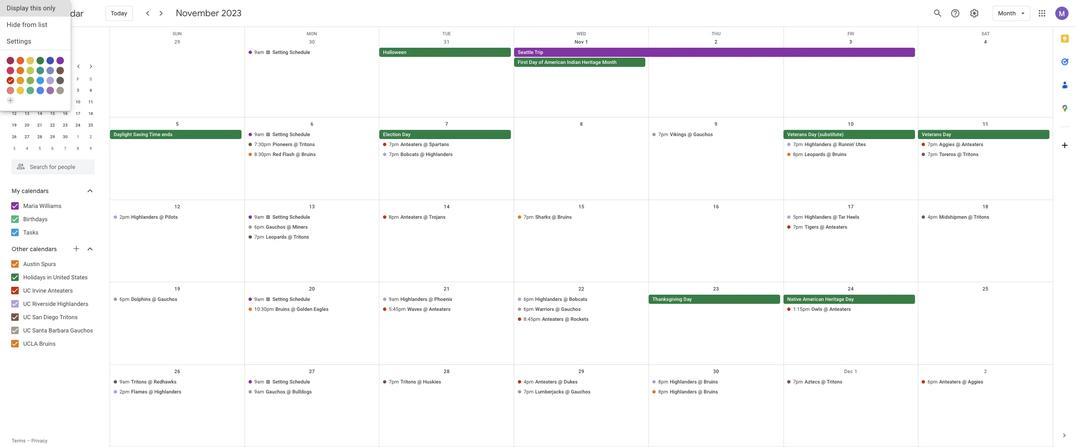 Task type: describe. For each thing, give the bounding box(es) containing it.
27 element
[[22, 132, 32, 142]]

austin spurs
[[23, 261, 56, 267]]

9am highlanders @ phoenix
[[389, 296, 452, 302]]

privacy
[[31, 438, 47, 444]]

23 inside grid
[[63, 123, 68, 127]]

day for thanksgiving day
[[684, 296, 692, 302]]

11 for sun
[[983, 121, 989, 127]]

tritons left huskies
[[401, 379, 416, 385]]

bruins inside other calendars list
[[39, 340, 56, 347]]

3 inside "grid"
[[850, 39, 853, 45]]

setting for 27
[[273, 379, 288, 385]]

tritons for uc san diego tritons
[[60, 314, 78, 320]]

ucla bruins
[[23, 340, 56, 347]]

2 vertical spatial 4
[[26, 146, 28, 151]]

cobalt, set calendar color menu item
[[37, 87, 44, 94]]

1 vertical spatial 2023
[[42, 63, 56, 70]]

uc for uc santa barbara gauchos
[[23, 327, 31, 334]]

7 inside november 2023 grid
[[64, 146, 66, 151]]

cell containing seattle trip
[[514, 48, 918, 68]]

(substitute)
[[818, 132, 844, 138]]

grid containing 29
[[110, 27, 1053, 447]]

month inside the 'month' popup button
[[998, 10, 1016, 17]]

7pm tritons @ huskies
[[389, 379, 441, 385]]

calendar
[[46, 8, 84, 19]]

row group containing 29
[[8, 85, 97, 154]]

7pm for 7pm vikings @ gauchos
[[658, 132, 668, 138]]

election day
[[383, 132, 411, 138]]

7pm vikings @ gauchos
[[658, 132, 713, 138]]

seattle trip button
[[514, 48, 915, 57]]

21 element
[[35, 120, 45, 130]]

cell containing veterans day (substitute)
[[784, 130, 918, 160]]

first day of american indian heritage month button
[[514, 58, 646, 67]]

gauchos left bulldogs
[[266, 389, 285, 395]]

spartans
[[429, 142, 449, 148]]

fri
[[848, 31, 854, 37]]

8:30pm red flash @ bruins
[[254, 152, 316, 157]]

veterans day (substitute)
[[787, 132, 844, 138]]

10:30pm
[[254, 306, 274, 312]]

1 schedule from the top
[[290, 49, 310, 55]]

9am gauchos @ bulldogs
[[254, 389, 312, 395]]

4pm anteaters @ dukes
[[524, 379, 578, 385]]

7 element
[[35, 97, 45, 107]]

trojans
[[429, 214, 446, 220]]

2pm highlanders @ pilots
[[120, 214, 178, 220]]

day for veterans day (substitute)
[[808, 132, 817, 138]]

grape, set calendar color menu item
[[56, 57, 64, 64]]

schedule for 27
[[290, 379, 310, 385]]

1 horizontal spatial 14
[[444, 204, 450, 210]]

12 element
[[9, 109, 19, 119]]

1 horizontal spatial 3
[[77, 88, 79, 93]]

24 inside "grid"
[[848, 286, 854, 292]]

month button
[[993, 3, 1031, 23]]

thanksgiving
[[653, 296, 683, 302]]

19 inside november 2023 grid
[[12, 123, 17, 127]]

of
[[539, 59, 543, 65]]

7:30pm
[[254, 142, 271, 148]]

barbara
[[49, 327, 69, 334]]

8:45pm anteaters @ rockets
[[524, 316, 589, 322]]

gauchos for 6pm warriors @ gauchos
[[561, 306, 581, 312]]

cell containing native american heritage day
[[784, 295, 918, 325]]

0 vertical spatial 31
[[444, 39, 450, 45]]

–
[[27, 438, 30, 444]]

daylight
[[114, 132, 132, 138]]

4 inside "grid"
[[984, 39, 987, 45]]

calendars for other calendars
[[30, 245, 57, 253]]

calendar heading
[[45, 8, 84, 19]]

december 4 element
[[22, 144, 32, 154]]

5pm highlanders @ tar heels
[[793, 214, 860, 220]]

8pm leopards @ bruins
[[793, 152, 847, 157]]

sat
[[982, 31, 990, 37]]

7pm lumberjacks @ gauchos
[[524, 389, 591, 395]]

6pm gauchos @ miners
[[254, 224, 308, 230]]

8pm anteaters @ trojans
[[389, 214, 446, 220]]

29 down sun
[[174, 39, 180, 45]]

sage, set calendar color menu item
[[27, 87, 34, 94]]

pioneers
[[273, 142, 292, 148]]

17 inside november 2023 grid
[[76, 111, 80, 116]]

1:15pm
[[793, 306, 810, 312]]

thanksgiving day
[[653, 296, 692, 302]]

23 element
[[60, 120, 70, 130]]

11 element
[[86, 97, 96, 107]]

aztecs
[[805, 379, 820, 385]]

my calendars
[[12, 187, 49, 195]]

1 t from the left
[[38, 77, 41, 81]]

anteaters inside other calendars list
[[48, 287, 73, 294]]

owls
[[812, 306, 823, 312]]

5:45pm waves @ anteaters
[[389, 306, 451, 312]]

cell containing 4pm
[[514, 377, 649, 397]]

miners
[[293, 224, 308, 230]]

7pm for 7pm lumberjacks @ gauchos
[[524, 389, 534, 395]]

flames
[[131, 389, 147, 395]]

1 right "nov"
[[585, 39, 588, 45]]

lavender, set calendar color menu item
[[46, 67, 54, 74]]

december 2 element
[[86, 132, 96, 142]]

1 vertical spatial 23
[[713, 286, 719, 292]]

1 horizontal spatial 13
[[309, 204, 315, 210]]

26 element
[[9, 132, 19, 142]]

24 element
[[73, 120, 83, 130]]

0 vertical spatial november 2023
[[176, 7, 242, 19]]

gauchos up 7pm leopards @ tritons
[[266, 224, 286, 230]]

7:30pm pioneers @ tritons
[[254, 142, 315, 148]]

gauchos for 6pm dolphins @ gauchos
[[158, 296, 177, 302]]

pilots
[[165, 214, 178, 220]]

uc san diego tritons
[[23, 314, 78, 320]]

29 down tomato, set calendar color menu item
[[12, 88, 17, 93]]

veterans for 7pm highlanders @ runnin' utes
[[787, 132, 807, 138]]

2pm for 2pm highlanders @ pilots
[[120, 214, 130, 220]]

santa
[[32, 327, 47, 334]]

united
[[53, 274, 70, 281]]

19 inside "grid"
[[174, 286, 180, 292]]

12 inside row group
[[12, 111, 17, 116]]

pumpkin, set calendar color menu item
[[17, 67, 24, 74]]

1 horizontal spatial 8
[[580, 121, 583, 127]]

17 element
[[73, 109, 83, 119]]

sun
[[173, 31, 182, 37]]

1 right 'dec'
[[855, 368, 858, 374]]

peacock, set calendar color menu item
[[37, 77, 44, 84]]

1 vertical spatial november
[[12, 63, 41, 70]]

12 inside "grid"
[[174, 204, 180, 210]]

banana, set calendar color menu item
[[17, 87, 24, 94]]

nov
[[575, 39, 584, 45]]

row containing sun
[[110, 27, 1053, 37]]

december 7 element
[[60, 144, 70, 154]]

dec 1
[[844, 368, 858, 374]]

3 menu item from the top
[[0, 33, 71, 50]]

seattle
[[518, 49, 534, 55]]

citron, set calendar color menu item
[[27, 57, 34, 64]]

san
[[32, 314, 42, 320]]

add custom color menu item
[[7, 97, 14, 104]]

williams
[[39, 203, 62, 209]]

4pm for 4pm midshipmen @ tritons
[[928, 214, 938, 220]]

1 vertical spatial bobcats
[[569, 296, 588, 302]]

7 inside "grid"
[[445, 121, 448, 127]]

1 horizontal spatial november
[[176, 7, 219, 19]]

24 inside "element"
[[76, 123, 80, 127]]

eagles
[[314, 306, 329, 312]]

17 inside "grid"
[[848, 204, 854, 210]]

december 1 element
[[73, 132, 83, 142]]

diego
[[43, 314, 58, 320]]

birthdays
[[23, 216, 48, 222]]

toreros
[[940, 152, 956, 157]]

25 inside "grid"
[[983, 286, 989, 292]]

2 s from the left
[[89, 77, 92, 81]]

20 element
[[22, 120, 32, 130]]

0 vertical spatial bobcats
[[401, 152, 419, 157]]

10 for sun
[[848, 121, 854, 127]]

7pm bobcats @ highlanders
[[389, 152, 453, 157]]

waves
[[407, 306, 422, 312]]

veterans day
[[922, 132, 952, 138]]

cell containing 5pm
[[784, 212, 918, 242]]

schedule for 13
[[290, 214, 310, 220]]

daylight saving time ends button
[[110, 130, 241, 139]]

0 horizontal spatial november 2023
[[12, 63, 56, 70]]

red
[[273, 152, 281, 157]]

uc for uc riverside highlanders
[[23, 301, 31, 307]]

cherry blossom, set calendar color menu item
[[7, 67, 14, 74]]

7pm tigers @ anteaters
[[793, 224, 848, 230]]

other
[[12, 245, 28, 253]]

1 horizontal spatial 2023
[[221, 7, 242, 19]]

warriors
[[535, 306, 554, 312]]

cell containing 6pm
[[514, 295, 649, 325]]

native
[[787, 296, 802, 302]]

sharks
[[535, 214, 551, 220]]

month inside seattle trip first day of american indian heritage month
[[602, 59, 617, 65]]

highlanders inside other calendars list
[[57, 301, 88, 307]]

setting for 20
[[273, 296, 288, 302]]

20 inside grid
[[25, 123, 29, 127]]

in
[[47, 274, 52, 281]]

13 inside november 2023 grid
[[25, 111, 29, 116]]

austin
[[23, 261, 40, 267]]

halloween button
[[379, 48, 511, 57]]

tritons up flames
[[131, 379, 147, 385]]

7pm for 7pm aggies @ anteaters
[[928, 142, 938, 148]]

ends
[[162, 132, 173, 138]]

tritons for 7pm aztecs @ tritons
[[827, 379, 843, 385]]

native american heritage day button
[[784, 295, 915, 304]]

wed
[[577, 31, 586, 37]]

graphite, set calendar color menu item
[[56, 77, 64, 84]]

uc for uc irvine anteaters
[[23, 287, 31, 294]]

6 inside december 6 element
[[51, 146, 54, 151]]

golden
[[297, 306, 313, 312]]

utes
[[856, 142, 866, 148]]

1 horizontal spatial 16
[[713, 204, 719, 210]]

uc irvine anteaters
[[23, 287, 73, 294]]

privacy link
[[31, 438, 47, 444]]

7pm for 7pm bobcats @ highlanders
[[389, 152, 399, 157]]

schedule for 6
[[290, 132, 310, 138]]

8 inside "element"
[[77, 146, 79, 151]]

1 horizontal spatial 15
[[579, 204, 585, 210]]

1 vertical spatial 22
[[579, 286, 585, 292]]

7pm for 7pm sharks @ bruins
[[524, 214, 534, 220]]

birch, set calendar color menu item
[[56, 87, 64, 94]]

3 inside row
[[13, 146, 15, 151]]

6pm highlanders @ bobcats
[[524, 296, 588, 302]]

october 29 element
[[9, 86, 19, 95]]

2 vertical spatial 5
[[39, 146, 41, 151]]

avocado, set calendar color menu item
[[27, 67, 34, 74]]

f
[[77, 77, 79, 81]]



Task type: locate. For each thing, give the bounding box(es) containing it.
0 horizontal spatial heritage
[[582, 59, 601, 65]]

native american heritage day
[[787, 296, 854, 302]]

9 element
[[60, 97, 70, 107]]

0 vertical spatial 4pm
[[928, 214, 938, 220]]

7pm for 7pm aztecs @ tritons
[[793, 379, 803, 385]]

blueberry, set calendar color menu item
[[46, 57, 54, 64]]

1 horizontal spatial 23
[[713, 286, 719, 292]]

1 horizontal spatial 25
[[983, 286, 989, 292]]

day inside seattle trip first day of american indian heritage month
[[529, 59, 538, 65]]

6 up the 7:30pm pioneers @ tritons
[[311, 121, 314, 127]]

3 setting schedule from the top
[[273, 214, 310, 220]]

12 up pilots in the top of the page
[[174, 204, 180, 210]]

7pm toreros @ tritons
[[928, 152, 979, 157]]

0 horizontal spatial 31
[[37, 88, 42, 93]]

huskies
[[423, 379, 441, 385]]

1 vertical spatial 8
[[77, 146, 79, 151]]

day inside veterans day (substitute) button
[[808, 132, 817, 138]]

month right indian
[[602, 59, 617, 65]]

0 horizontal spatial 25
[[88, 123, 93, 127]]

27 up bulldogs
[[309, 368, 315, 374]]

1 horizontal spatial 12
[[174, 204, 180, 210]]

21 inside "grid"
[[444, 286, 450, 292]]

american up owls
[[803, 296, 824, 302]]

@
[[688, 132, 692, 138], [294, 142, 298, 148], [424, 142, 428, 148], [833, 142, 837, 148], [956, 142, 961, 148], [296, 152, 300, 157], [420, 152, 425, 157], [827, 152, 831, 157], [958, 152, 962, 157], [159, 214, 164, 220], [424, 214, 428, 220], [552, 214, 556, 220], [833, 214, 837, 220], [968, 214, 973, 220], [287, 224, 291, 230], [820, 224, 825, 230], [288, 234, 292, 240], [152, 296, 156, 302], [429, 296, 433, 302], [564, 296, 568, 302], [291, 306, 296, 312], [423, 306, 428, 312], [556, 306, 560, 312], [824, 306, 828, 312], [565, 316, 570, 322], [148, 379, 152, 385], [418, 379, 422, 385], [558, 379, 563, 385], [698, 379, 703, 385], [821, 379, 826, 385], [962, 379, 967, 385], [149, 389, 153, 395], [287, 389, 291, 395], [565, 389, 570, 395], [698, 389, 703, 395]]

0 horizontal spatial 4
[[26, 146, 28, 151]]

7pm anteaters @ spartans
[[389, 142, 449, 148]]

terms link
[[12, 438, 26, 444]]

0 vertical spatial 9
[[715, 121, 718, 127]]

12 up 19 element
[[12, 111, 17, 116]]

0 vertical spatial 4
[[984, 39, 987, 45]]

28 for 1
[[37, 134, 42, 139]]

calendar list entry. element
[[0, 0, 71, 111]]

0 horizontal spatial 22
[[50, 123, 55, 127]]

december 6 element
[[48, 144, 57, 154]]

4 up '11' element
[[90, 88, 92, 93]]

setting schedule for 13
[[273, 214, 310, 220]]

veterans up toreros
[[922, 132, 942, 138]]

30 element
[[60, 132, 70, 142]]

26 for dec 1
[[174, 368, 180, 374]]

calendars up 'maria'
[[22, 187, 49, 195]]

1 vertical spatial 17
[[848, 204, 854, 210]]

american
[[545, 59, 566, 65], [803, 296, 824, 302]]

tritons for 7:30pm pioneers @ tritons
[[299, 142, 315, 148]]

schedule down mon
[[290, 49, 310, 55]]

setting schedule up the 9am gauchos @ bulldogs
[[273, 379, 310, 385]]

gauchos for uc santa barbara gauchos
[[70, 327, 93, 334]]

24
[[76, 123, 80, 127], [848, 286, 854, 292]]

day inside native american heritage day "button"
[[846, 296, 854, 302]]

leopards for leopards @ bruins
[[805, 152, 826, 157]]

november up m on the left top
[[12, 63, 41, 70]]

14
[[37, 111, 42, 116], [444, 204, 450, 210]]

november 2023 grid
[[8, 73, 97, 154]]

10 for november 2023
[[76, 100, 80, 104]]

w
[[51, 77, 54, 81]]

23 up thanksgiving day button in the right bottom of the page
[[713, 286, 719, 292]]

t down eucalyptus, set calendar color menu item
[[38, 77, 41, 81]]

december 5 element
[[35, 144, 45, 154]]

23 down 16 element
[[63, 123, 68, 127]]

1 horizontal spatial month
[[998, 10, 1016, 17]]

26 inside "grid"
[[174, 368, 180, 374]]

american inside "button"
[[803, 296, 824, 302]]

uc
[[23, 287, 31, 294], [23, 301, 31, 307], [23, 314, 31, 320], [23, 327, 31, 334]]

18 element
[[86, 109, 96, 119]]

1 vertical spatial aggies
[[968, 379, 984, 385]]

cell containing election day
[[379, 130, 514, 160]]

gauchos for 7pm vikings @ gauchos
[[694, 132, 713, 138]]

1 vertical spatial 10
[[848, 121, 854, 127]]

schedule for 20
[[290, 296, 310, 302]]

3 down 26 element in the left top of the page
[[13, 146, 15, 151]]

november
[[176, 7, 219, 19], [12, 63, 41, 70]]

1 horizontal spatial 6
[[311, 121, 314, 127]]

uc left 'irvine'
[[23, 287, 31, 294]]

cell
[[514, 48, 918, 68], [649, 48, 784, 68], [784, 48, 918, 68], [918, 48, 1053, 68], [21, 96, 33, 108], [245, 130, 380, 160], [379, 130, 514, 160], [514, 130, 649, 160], [784, 130, 918, 160], [918, 130, 1053, 160], [245, 212, 380, 242], [784, 212, 918, 242], [245, 295, 380, 325], [379, 295, 514, 325], [514, 295, 649, 325], [784, 295, 918, 325], [918, 295, 1053, 325], [110, 377, 245, 397], [245, 377, 380, 397], [514, 377, 649, 397], [649, 377, 784, 397]]

0 horizontal spatial month
[[602, 59, 617, 65]]

0 horizontal spatial 11
[[88, 100, 93, 104]]

0 vertical spatial heritage
[[582, 59, 601, 65]]

gauchos for 7pm lumberjacks @ gauchos
[[571, 389, 591, 395]]

0 horizontal spatial 27
[[25, 134, 29, 139]]

1 horizontal spatial 18
[[983, 204, 989, 210]]

4pm up 7pm lumberjacks @ gauchos
[[524, 379, 534, 385]]

8pm highlanders @ bruins
[[658, 379, 718, 385], [658, 389, 718, 395]]

eucalyptus, set calendar color menu item
[[37, 67, 44, 74]]

1 inside cell
[[51, 88, 54, 93]]

bobcats
[[401, 152, 419, 157], [569, 296, 588, 302]]

31 down tue
[[444, 39, 450, 45]]

0 horizontal spatial 19
[[12, 123, 17, 127]]

6pm for 6pm gauchos @ miners
[[254, 224, 264, 230]]

4 schedule from the top
[[290, 296, 310, 302]]

22 down 15 element at top left
[[50, 123, 55, 127]]

2 uc from the top
[[23, 301, 31, 307]]

27 down 20 element on the top left of the page
[[25, 134, 29, 139]]

26 down 19 element
[[12, 134, 17, 139]]

1 setting schedule from the top
[[273, 49, 310, 55]]

10 inside "grid"
[[848, 121, 854, 127]]

uc riverside highlanders
[[23, 301, 88, 307]]

1 vertical spatial 19
[[174, 286, 180, 292]]

10 inside row group
[[76, 100, 80, 104]]

today
[[111, 10, 127, 17]]

indian
[[567, 59, 581, 65]]

0 vertical spatial 19
[[12, 123, 17, 127]]

1 down 24 "element"
[[77, 134, 79, 139]]

december 9 element
[[86, 144, 96, 154]]

veterans for 7pm aggies @ anteaters
[[922, 132, 942, 138]]

tritons for 7pm toreros @ tritons
[[963, 152, 979, 157]]

1 horizontal spatial 17
[[848, 204, 854, 210]]

20 down the '13' element
[[25, 123, 29, 127]]

december 3 element
[[9, 144, 19, 154]]

18 down '11' element
[[88, 111, 93, 116]]

31 inside november 2023 grid
[[37, 88, 42, 93]]

25 inside 25 element
[[88, 123, 93, 127]]

flamingo, set calendar color menu item
[[7, 87, 14, 94]]

tritons for 7pm leopards @ tritons
[[294, 234, 309, 240]]

leopards
[[805, 152, 826, 157], [266, 234, 287, 240]]

1 8pm highlanders @ bruins from the top
[[658, 379, 718, 385]]

13 element
[[22, 109, 32, 119]]

25 element
[[86, 120, 96, 130]]

tab list
[[1054, 27, 1076, 424]]

6
[[311, 121, 314, 127], [51, 146, 54, 151]]

uc for uc san diego tritons
[[23, 314, 31, 320]]

pistachio, set calendar color menu item
[[27, 77, 34, 84]]

day up 1:15pm owls @ anteaters
[[846, 296, 854, 302]]

1 horizontal spatial 4pm
[[928, 214, 938, 220]]

18 inside november 2023 grid
[[88, 111, 93, 116]]

s left the mango, set calendar color menu item
[[13, 77, 16, 81]]

0 horizontal spatial s
[[13, 77, 16, 81]]

5 for sun
[[176, 121, 179, 127]]

setting schedule for 20
[[273, 296, 310, 302]]

6 inside "grid"
[[311, 121, 314, 127]]

4pm midshipmen @ tritons
[[928, 214, 990, 220]]

1 uc from the top
[[23, 287, 31, 294]]

0 horizontal spatial 4pm
[[524, 379, 534, 385]]

1 vertical spatial 24
[[848, 286, 854, 292]]

0 vertical spatial 18
[[88, 111, 93, 116]]

1 horizontal spatial 9
[[715, 121, 718, 127]]

14 down 7 element
[[37, 111, 42, 116]]

6 down 29 element
[[51, 146, 54, 151]]

11 inside "grid"
[[983, 121, 989, 127]]

28 inside 28 element
[[37, 134, 42, 139]]

7 up election day button
[[445, 121, 448, 127]]

1 setting from the top
[[273, 49, 288, 55]]

1 vertical spatial 18
[[983, 204, 989, 210]]

0 horizontal spatial bobcats
[[401, 152, 419, 157]]

day right "thanksgiving"
[[684, 296, 692, 302]]

holidays in united states
[[23, 274, 88, 281]]

uc santa barbara gauchos
[[23, 327, 93, 334]]

5 setting from the top
[[273, 379, 288, 385]]

veterans day (substitute) button
[[784, 130, 915, 139]]

0 vertical spatial 24
[[76, 123, 80, 127]]

5pm
[[793, 214, 803, 220]]

0 vertical spatial calendars
[[22, 187, 49, 195]]

4 down 27 element
[[26, 146, 28, 151]]

flash
[[283, 152, 295, 157]]

22 up 6pm highlanders @ bobcats
[[579, 286, 585, 292]]

my calendars list
[[2, 199, 103, 239]]

0 horizontal spatial 26
[[12, 134, 17, 139]]

16
[[63, 111, 68, 116], [713, 204, 719, 210]]

22 inside november 2023 grid
[[50, 123, 55, 127]]

0 vertical spatial 2pm
[[120, 214, 130, 220]]

None search field
[[0, 156, 103, 174]]

19 up 6pm dolphins @ gauchos
[[174, 286, 180, 292]]

spurs
[[41, 261, 56, 267]]

26 for 1
[[12, 134, 17, 139]]

day inside veterans day button
[[943, 132, 952, 138]]

0 horizontal spatial 9
[[90, 146, 92, 151]]

0 horizontal spatial american
[[545, 59, 566, 65]]

14 inside november 2023 grid
[[37, 111, 42, 116]]

1 horizontal spatial 7
[[445, 121, 448, 127]]

15
[[50, 111, 55, 116], [579, 204, 585, 210]]

election
[[383, 132, 401, 138]]

7pm for 7pm anteaters @ spartans
[[389, 142, 399, 148]]

0 vertical spatial 22
[[50, 123, 55, 127]]

1 vertical spatial 4pm
[[524, 379, 534, 385]]

bobcats up rockets
[[569, 296, 588, 302]]

5 down october 29 element
[[13, 100, 15, 104]]

gauchos inside other calendars list
[[70, 327, 93, 334]]

day up 7pm aggies @ anteaters
[[943, 132, 952, 138]]

9 inside "grid"
[[715, 121, 718, 127]]

setting
[[273, 49, 288, 55], [273, 132, 288, 138], [273, 214, 288, 220], [273, 296, 288, 302], [273, 379, 288, 385]]

5 up daylight saving time ends button
[[176, 121, 179, 127]]

bruins
[[302, 152, 316, 157], [833, 152, 847, 157], [558, 214, 572, 220], [276, 306, 290, 312], [39, 340, 56, 347], [704, 379, 718, 385], [704, 389, 718, 395]]

uc left san
[[23, 314, 31, 320]]

t
[[38, 77, 41, 81], [64, 77, 67, 81]]

1 vertical spatial 12
[[174, 204, 180, 210]]

october 31 element
[[35, 86, 45, 95]]

1 vertical spatial leopards
[[266, 234, 287, 240]]

7pm for 7pm toreros @ tritons
[[928, 152, 938, 157]]

terms – privacy
[[12, 438, 47, 444]]

1 horizontal spatial veterans
[[922, 132, 942, 138]]

day left '(substitute)'
[[808, 132, 817, 138]]

main drawer image
[[10, 8, 20, 18]]

uc left riverside
[[23, 301, 31, 307]]

31 right "sage, set calendar color" menu item
[[37, 88, 42, 93]]

7pm for 7pm tigers @ anteaters
[[793, 224, 803, 230]]

0 horizontal spatial 5
[[13, 100, 15, 104]]

1 horizontal spatial bobcats
[[569, 296, 588, 302]]

0 vertical spatial 21
[[37, 123, 42, 127]]

8
[[580, 121, 583, 127], [77, 146, 79, 151]]

2 t from the left
[[64, 77, 67, 81]]

vikings
[[670, 132, 687, 138]]

16 inside november 2023 grid
[[63, 111, 68, 116]]

11 up veterans day button
[[983, 121, 989, 127]]

tasks
[[23, 229, 38, 236]]

6pm for 6pm highlanders @ bobcats
[[524, 296, 534, 302]]

bobcats down 7pm anteaters @ spartans at the left of page
[[401, 152, 419, 157]]

tomato, set calendar color menu item
[[7, 77, 14, 84]]

0 horizontal spatial 14
[[37, 111, 42, 116]]

2 setting schedule from the top
[[273, 132, 310, 138]]

26 inside november 2023 grid
[[12, 134, 17, 139]]

11 for november 2023
[[88, 100, 93, 104]]

heritage up 1:15pm owls @ anteaters
[[825, 296, 845, 302]]

tritons down 7pm aggies @ anteaters
[[963, 152, 979, 157]]

leopards inside cell
[[805, 152, 826, 157]]

28 inside "grid"
[[444, 368, 450, 374]]

tritons inside other calendars list
[[60, 314, 78, 320]]

gauchos down dukes
[[571, 389, 591, 395]]

21 inside row group
[[37, 123, 42, 127]]

21 up phoenix
[[444, 286, 450, 292]]

0 vertical spatial 5
[[13, 100, 15, 104]]

heels
[[847, 214, 860, 220]]

1 vertical spatial 14
[[444, 204, 450, 210]]

add other calendars image
[[72, 245, 81, 253]]

2 vertical spatial 3
[[13, 146, 15, 151]]

amethyst, set calendar color menu item
[[46, 87, 54, 94]]

thanksgiving day button
[[649, 295, 780, 304]]

7 down 30 element
[[64, 146, 66, 151]]

7pm for 7pm highlanders @ runnin' utes
[[793, 142, 803, 148]]

11 inside row group
[[88, 100, 93, 104]]

18 up 4pm midshipmen @ tritons
[[983, 204, 989, 210]]

0 vertical spatial 11
[[88, 100, 93, 104]]

mon
[[307, 31, 317, 37]]

1 vertical spatial 16
[[713, 204, 719, 210]]

1 vertical spatial november 2023
[[12, 63, 56, 70]]

gauchos right barbara
[[70, 327, 93, 334]]

schedule up the 7:30pm pioneers @ tritons
[[290, 132, 310, 138]]

day for veterans day
[[943, 132, 952, 138]]

6pm for 6pm anteaters @ aggies
[[928, 379, 938, 385]]

cocoa, set calendar color menu item
[[56, 67, 64, 74]]

veterans
[[787, 132, 807, 138], [922, 132, 942, 138]]

21 down 14 element
[[37, 123, 42, 127]]

15 inside november 2023 grid
[[50, 111, 55, 116]]

14 element
[[35, 109, 45, 119]]

setting for 13
[[273, 214, 288, 220]]

day inside election day button
[[402, 132, 411, 138]]

5 for november 2023
[[13, 100, 15, 104]]

2 setting from the top
[[273, 132, 288, 138]]

menu item
[[0, 0, 71, 17], [0, 17, 71, 33], [0, 33, 71, 50]]

time
[[149, 132, 161, 138]]

grid
[[110, 27, 1053, 447]]

29 down 22 element
[[50, 134, 55, 139]]

0 horizontal spatial aggies
[[940, 142, 955, 148]]

other calendars list
[[2, 257, 103, 350]]

4 setting schedule from the top
[[273, 296, 310, 302]]

1 veterans from the left
[[787, 132, 807, 138]]

settings menu image
[[970, 8, 980, 18]]

7pm for 7pm leopards @ tritons
[[254, 234, 264, 240]]

setting schedule up the 7:30pm pioneers @ tritons
[[273, 132, 310, 138]]

1 horizontal spatial 5
[[39, 146, 41, 151]]

1 horizontal spatial american
[[803, 296, 824, 302]]

4pm for 4pm anteaters @ dukes
[[524, 379, 534, 385]]

setting for 6
[[273, 132, 288, 138]]

2 veterans from the left
[[922, 132, 942, 138]]

american inside seattle trip first day of american indian heritage month
[[545, 59, 566, 65]]

aggies
[[940, 142, 955, 148], [968, 379, 984, 385]]

tue
[[443, 31, 451, 37]]

anteaters
[[401, 142, 422, 148], [962, 142, 984, 148], [401, 214, 422, 220], [826, 224, 848, 230], [48, 287, 73, 294], [429, 306, 451, 312], [830, 306, 851, 312], [542, 316, 564, 322], [535, 379, 557, 385], [940, 379, 961, 385]]

2 menu item from the top
[[0, 17, 71, 33]]

tritons for 4pm midshipmen @ tritons
[[974, 214, 990, 220]]

today button
[[105, 3, 133, 23]]

3 setting from the top
[[273, 214, 288, 220]]

20 inside "grid"
[[309, 286, 315, 292]]

0 horizontal spatial 7
[[64, 146, 66, 151]]

row containing 3
[[8, 143, 97, 154]]

1 cell
[[46, 85, 59, 96]]

6pm for 6pm warriors @ gauchos
[[524, 306, 534, 312]]

schedule up golden
[[290, 296, 310, 302]]

7
[[445, 121, 448, 127], [64, 146, 66, 151]]

5 down 28 element
[[39, 146, 41, 151]]

2 8pm highlanders @ bruins from the top
[[658, 389, 718, 395]]

1 horizontal spatial s
[[89, 77, 92, 81]]

holidays
[[23, 274, 46, 281]]

tritons up the 8:30pm red flash @ bruins
[[299, 142, 315, 148]]

tritons down miners
[[294, 234, 309, 240]]

heritage inside "button"
[[825, 296, 845, 302]]

9
[[715, 121, 718, 127], [90, 146, 92, 151]]

1 vertical spatial 5
[[176, 121, 179, 127]]

15 element
[[48, 109, 57, 119]]

2pm for 2pm flames @ highlanders
[[120, 389, 130, 395]]

20 up golden
[[309, 286, 315, 292]]

5:45pm
[[389, 306, 406, 312]]

6pm dolphins @ gauchos
[[120, 296, 177, 302]]

1 vertical spatial 9
[[90, 146, 92, 151]]

6pm for 6pm dolphins @ gauchos
[[120, 296, 130, 302]]

december 8 element
[[73, 144, 83, 154]]

setting schedule up miners
[[273, 214, 310, 220]]

5 setting schedule from the top
[[273, 379, 310, 385]]

bulldogs
[[292, 389, 312, 395]]

9am tritons @ redhawks
[[120, 379, 177, 385]]

1 vertical spatial month
[[602, 59, 617, 65]]

0 vertical spatial 10
[[76, 100, 80, 104]]

19 element
[[9, 120, 19, 130]]

8:30pm
[[254, 152, 271, 157]]

18 inside "grid"
[[983, 204, 989, 210]]

24 down 17 element
[[76, 123, 80, 127]]

1 menu item from the top
[[0, 0, 71, 17]]

setting schedule down mon
[[273, 49, 310, 55]]

heritage right indian
[[582, 59, 601, 65]]

14 up the trojans
[[444, 204, 450, 210]]

1 s from the left
[[13, 77, 16, 81]]

basil, set calendar color menu item
[[37, 57, 44, 64]]

leopards down 6pm gauchos @ miners
[[266, 234, 287, 240]]

23
[[63, 123, 68, 127], [713, 286, 719, 292]]

1 horizontal spatial 26
[[174, 368, 180, 374]]

2pm
[[120, 214, 130, 220], [120, 389, 130, 395]]

7pm aggies @ anteaters
[[928, 142, 984, 148]]

8 element
[[48, 97, 57, 107]]

10 up 17 element
[[76, 100, 80, 104]]

0 horizontal spatial 16
[[63, 111, 68, 116]]

0 horizontal spatial 3
[[13, 146, 15, 151]]

1 vertical spatial 6
[[51, 146, 54, 151]]

0 vertical spatial american
[[545, 59, 566, 65]]

0 horizontal spatial t
[[38, 77, 41, 81]]

28 for dec 1
[[444, 368, 450, 374]]

10 element
[[73, 97, 83, 107]]

day right election in the top of the page
[[402, 132, 411, 138]]

1 vertical spatial 26
[[174, 368, 180, 374]]

2 2pm from the top
[[120, 389, 130, 395]]

1 horizontal spatial november 2023
[[176, 7, 242, 19]]

calendars
[[22, 187, 49, 195], [30, 245, 57, 253]]

other calendars button
[[2, 242, 103, 256]]

16 element
[[60, 109, 70, 119]]

29
[[174, 39, 180, 45], [12, 88, 17, 93], [50, 134, 55, 139], [579, 368, 585, 374]]

25
[[88, 123, 93, 127], [983, 286, 989, 292]]

day left of
[[529, 59, 538, 65]]

0 horizontal spatial leopards
[[266, 234, 287, 240]]

1 horizontal spatial heritage
[[825, 296, 845, 302]]

2 schedule from the top
[[290, 132, 310, 138]]

1 left birch, set calendar color menu item
[[51, 88, 54, 93]]

maria
[[23, 203, 38, 209]]

0 vertical spatial 8
[[580, 121, 583, 127]]

tritons right aztecs
[[827, 379, 843, 385]]

tritons right midshipmen
[[974, 214, 990, 220]]

19 down 12 element
[[12, 123, 17, 127]]

calendar element
[[27, 5, 84, 23]]

dolphins
[[131, 296, 151, 302]]

17 down 10 element
[[76, 111, 80, 116]]

22
[[50, 123, 55, 127], [579, 286, 585, 292]]

17
[[76, 111, 80, 116], [848, 204, 854, 210]]

0 horizontal spatial 28
[[37, 134, 42, 139]]

29 up 7pm lumberjacks @ gauchos
[[579, 368, 585, 374]]

leopards for leopards @ tritons
[[266, 234, 287, 240]]

t right graphite, set calendar color menu item
[[64, 77, 67, 81]]

0 horizontal spatial veterans
[[787, 132, 807, 138]]

cell containing 8pm
[[649, 377, 784, 397]]

american right of
[[545, 59, 566, 65]]

28 element
[[35, 132, 45, 142]]

month right settings menu image
[[998, 10, 1016, 17]]

27 for 1
[[25, 134, 29, 139]]

1 vertical spatial 15
[[579, 204, 585, 210]]

veterans up 8pm leopards @ bruins
[[787, 132, 807, 138]]

0 horizontal spatial november
[[12, 63, 41, 70]]

1 horizontal spatial 20
[[309, 286, 315, 292]]

27 inside "grid"
[[309, 368, 315, 374]]

november up sun
[[176, 7, 219, 19]]

heritage inside seattle trip first day of american indian heritage month
[[582, 59, 601, 65]]

tritons up barbara
[[60, 314, 78, 320]]

veterans day button
[[918, 130, 1050, 139]]

schedule up bulldogs
[[290, 379, 310, 385]]

4pm inside cell
[[524, 379, 534, 385]]

27 for dec 1
[[309, 368, 315, 374]]

10 up veterans day (substitute) button
[[848, 121, 854, 127]]

gauchos right vikings
[[694, 132, 713, 138]]

calendar list entry. list box
[[0, 0, 71, 50]]

radicchio, set calendar color menu item
[[7, 57, 14, 64]]

24 up native american heritage day "button"
[[848, 286, 854, 292]]

nov 1
[[575, 39, 588, 45]]

row containing s
[[8, 73, 97, 85]]

calendars for my calendars
[[22, 187, 49, 195]]

1 vertical spatial 4
[[90, 88, 92, 93]]

7pm highlanders @ runnin' utes
[[793, 142, 866, 148]]

mango, set calendar color menu item
[[17, 77, 24, 84]]

setting schedule for 6
[[273, 132, 310, 138]]

6pm anteaters @ aggies
[[928, 379, 984, 385]]

setting schedule up 10:30pm bruins @ golden eagles
[[273, 296, 310, 302]]

october 30 element
[[22, 86, 32, 95]]

3 uc from the top
[[23, 314, 31, 320]]

cell containing veterans day
[[918, 130, 1053, 160]]

runnin'
[[839, 142, 855, 148]]

4 uc from the top
[[23, 327, 31, 334]]

27 inside row group
[[25, 134, 29, 139]]

0 vertical spatial month
[[998, 10, 1016, 17]]

8pm
[[793, 152, 803, 157], [389, 214, 399, 220], [658, 379, 668, 385], [658, 389, 668, 395]]

schedule up miners
[[290, 214, 310, 220]]

redhawks
[[154, 379, 177, 385]]

1 vertical spatial 28
[[444, 368, 450, 374]]

day for election day
[[402, 132, 411, 138]]

day inside thanksgiving day button
[[684, 296, 692, 302]]

0 vertical spatial 13
[[25, 111, 29, 116]]

10:30pm bruins @ golden eagles
[[254, 306, 329, 312]]

4 setting from the top
[[273, 296, 288, 302]]

0 horizontal spatial 15
[[50, 111, 55, 116]]

1 vertical spatial 31
[[37, 88, 42, 93]]

0 horizontal spatial 12
[[12, 111, 17, 116]]

5 schedule from the top
[[290, 379, 310, 385]]

29 element
[[48, 132, 57, 142]]

1 horizontal spatial 27
[[309, 368, 315, 374]]

1 horizontal spatial 4
[[90, 88, 92, 93]]

leopards down 7pm highlanders @ runnin' utes
[[805, 152, 826, 157]]

3 down f
[[77, 88, 79, 93]]

1 horizontal spatial 11
[[983, 121, 989, 127]]

11 up 18 element
[[88, 100, 93, 104]]

0 vertical spatial 28
[[37, 134, 42, 139]]

gauchos up rockets
[[561, 306, 581, 312]]

setting schedule for 27
[[273, 379, 310, 385]]

s right f
[[89, 77, 92, 81]]

aggies inside cell
[[940, 142, 955, 148]]

9 inside december 9 element
[[90, 146, 92, 151]]

1 vertical spatial 11
[[983, 121, 989, 127]]

3 schedule from the top
[[290, 214, 310, 220]]

tangerine, set calendar color menu item
[[17, 57, 24, 64]]

trip
[[535, 49, 543, 55]]

row
[[110, 27, 1053, 37], [110, 35, 1053, 118], [8, 73, 97, 85], [8, 85, 97, 96], [8, 96, 97, 108], [8, 108, 97, 120], [110, 118, 1053, 200], [8, 120, 97, 131], [8, 131, 97, 143], [8, 143, 97, 154], [110, 200, 1053, 282], [110, 282, 1053, 365], [110, 365, 1053, 447]]

0 vertical spatial 20
[[25, 123, 29, 127]]

wisteria, set calendar color menu item
[[46, 77, 54, 84]]

7pm for 7pm tritons @ huskies
[[389, 379, 399, 385]]

Search for people text field
[[17, 159, 90, 174]]

row group
[[8, 85, 97, 154]]

1 2pm from the top
[[120, 214, 130, 220]]

22 element
[[48, 120, 57, 130]]



Task type: vqa. For each thing, say whether or not it's contained in the screenshot.
5:45pm Waves @ Anteaters
yes



